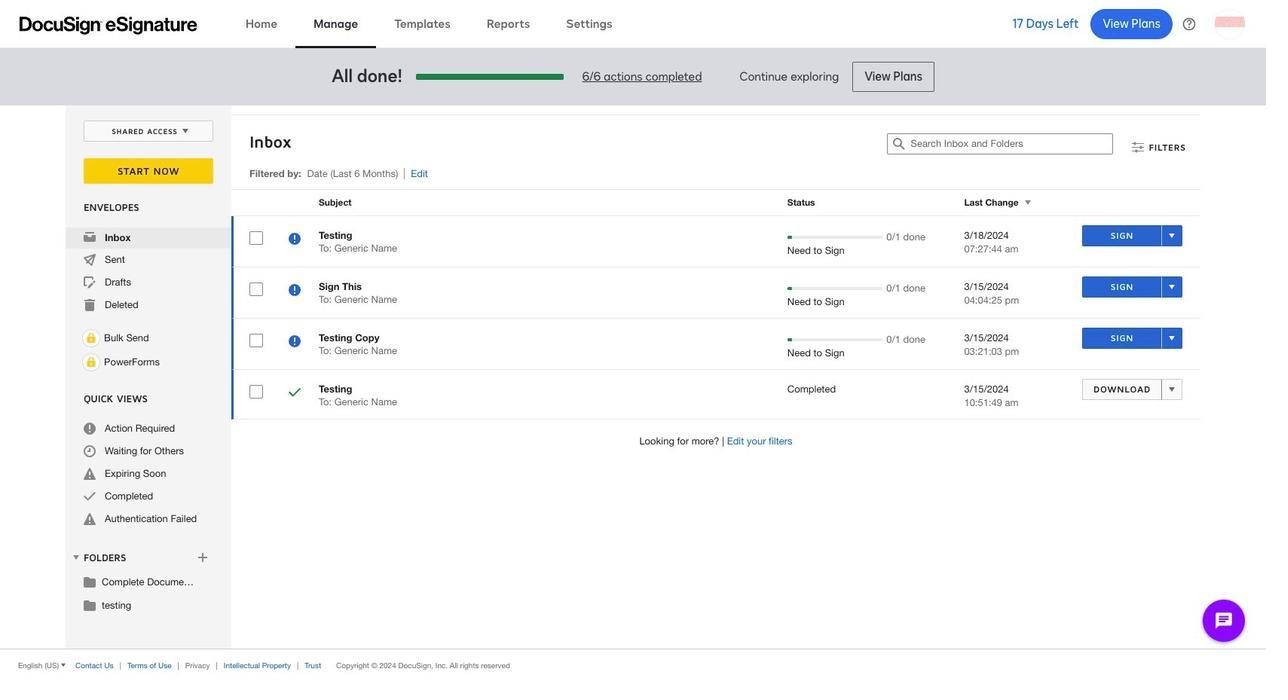Task type: locate. For each thing, give the bounding box(es) containing it.
your uploaded profile image image
[[1215, 9, 1245, 39]]

1 vertical spatial need to sign image
[[289, 335, 301, 350]]

1 vertical spatial lock image
[[82, 354, 100, 372]]

need to sign image up completed icon
[[289, 335, 301, 350]]

0 vertical spatial lock image
[[82, 329, 100, 348]]

need to sign image
[[289, 284, 301, 299], [289, 335, 301, 350]]

secondary navigation region
[[66, 106, 1205, 649]]

lock image
[[82, 329, 100, 348], [82, 354, 100, 372]]

inbox image
[[84, 231, 96, 243]]

draft image
[[84, 277, 96, 289]]

sent image
[[84, 254, 96, 266]]

0 vertical spatial need to sign image
[[289, 284, 301, 299]]

2 need to sign image from the top
[[289, 335, 301, 350]]

need to sign image down need to sign image
[[289, 284, 301, 299]]

trash image
[[84, 299, 96, 311]]

completed image
[[289, 387, 301, 401]]

completed image
[[84, 491, 96, 503]]



Task type: vqa. For each thing, say whether or not it's contained in the screenshot.
Search Inbox and Folders Text Field
yes



Task type: describe. For each thing, give the bounding box(es) containing it.
2 lock image from the top
[[82, 354, 100, 372]]

alert image
[[84, 468, 96, 480]]

docusign esignature image
[[20, 16, 198, 34]]

Search Inbox and Folders text field
[[911, 134, 1113, 154]]

1 lock image from the top
[[82, 329, 100, 348]]

need to sign image
[[289, 233, 301, 247]]

clock image
[[84, 446, 96, 458]]

action required image
[[84, 423, 96, 435]]

more info region
[[0, 649, 1266, 681]]

folder image
[[84, 576, 96, 588]]

view folders image
[[70, 552, 82, 564]]

folder image
[[84, 599, 96, 611]]

1 need to sign image from the top
[[289, 284, 301, 299]]

alert image
[[84, 513, 96, 525]]



